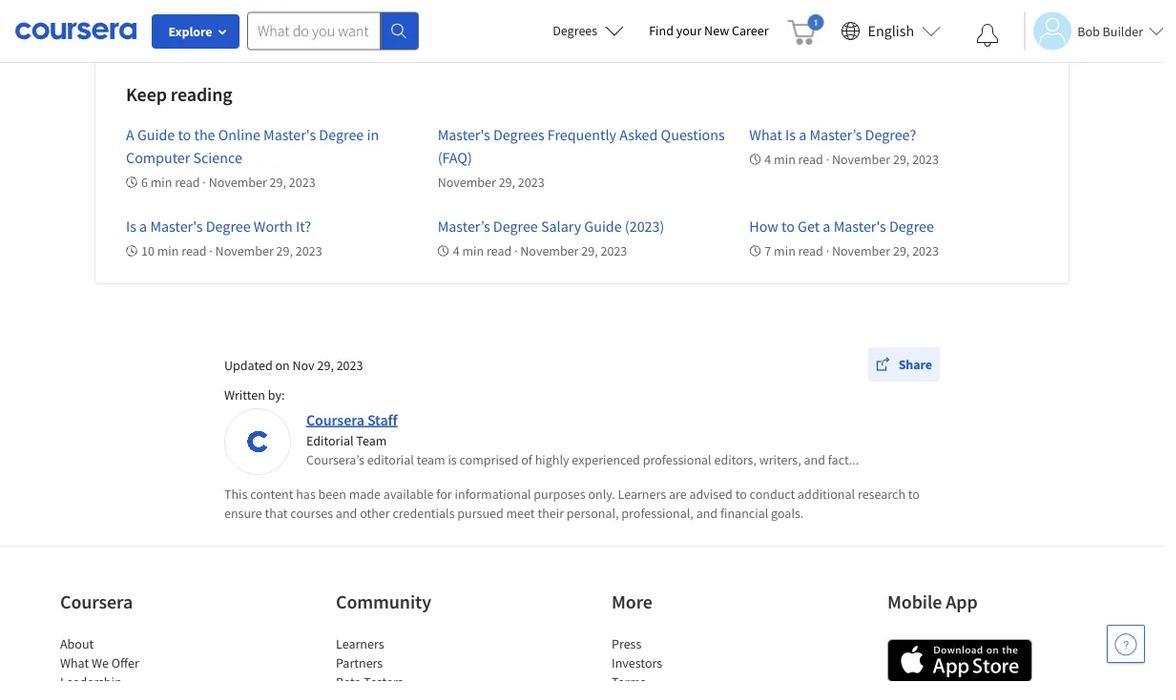 Task type: locate. For each thing, give the bounding box(es) containing it.
min right 6
[[151, 174, 172, 191]]

10
[[141, 242, 155, 260]]

show notifications image
[[977, 24, 1000, 47]]

4 min read · november 29, 2023 for a
[[765, 151, 939, 168]]

help center image
[[1115, 633, 1138, 656]]

list item down partners link
[[336, 673, 498, 683]]

What do you want to learn? text field
[[247, 12, 381, 50]]

master's up the 7 min read · november 29, 2023
[[834, 217, 887, 236]]

1 horizontal spatial 4 min read · november 29, 2023
[[765, 151, 939, 168]]

29, down worth
[[276, 242, 293, 260]]

this
[[224, 486, 248, 503]]

min for to
[[774, 242, 796, 260]]

investors
[[612, 655, 663, 672]]

master's up (faq)
[[438, 125, 491, 144]]

min right 10
[[157, 242, 179, 260]]

about what we offer
[[60, 636, 139, 672]]

list item for more
[[612, 673, 774, 683]]

1 horizontal spatial list
[[336, 635, 498, 683]]

list for more
[[612, 635, 774, 683]]

about link
[[60, 636, 94, 653]]

29, for master's degree salary guide (2023)
[[582, 242, 598, 260]]

what is a master's degree?
[[750, 125, 917, 144]]

min right 7
[[774, 242, 796, 260]]

2 horizontal spatial list
[[612, 635, 774, 683]]

list item for community
[[336, 673, 498, 683]]

find
[[649, 22, 674, 39]]

mobile
[[888, 590, 943, 614]]

writers,
[[760, 452, 802, 469]]

coursera inside coursera staff editorial team coursera's editorial team is comprised of highly experienced professional editors, writers, and fact...
[[306, 411, 364, 430]]

4 min read · november 29, 2023 down what is a master's degree?
[[765, 151, 939, 168]]

explore button
[[152, 14, 240, 49]]

of
[[521, 452, 533, 469]]

and
[[804, 452, 826, 469], [336, 505, 357, 522], [697, 505, 718, 522]]

and down been
[[336, 505, 357, 522]]

0 horizontal spatial master's
[[438, 217, 490, 236]]

4 min read · november 29, 2023 down master's degree salary guide (2023)
[[453, 242, 628, 260]]

november down what is a master's degree?
[[832, 151, 891, 168]]

by:
[[268, 387, 285, 404]]

1 vertical spatial 4
[[453, 242, 460, 260]]

what is a master's degree? link
[[750, 125, 917, 144]]

coursera's
[[306, 452, 365, 469]]

asked
[[620, 125, 658, 144]]

0 horizontal spatial learners
[[336, 636, 384, 653]]

1 horizontal spatial learners
[[618, 486, 666, 503]]

29, down how to get a master's degree link
[[894, 242, 910, 260]]

1 horizontal spatial coursera
[[306, 411, 364, 430]]

november down science
[[209, 174, 267, 191]]

this content has been made available for informational purposes only. learners are advised to conduct additional research to ensure that courses and other credentials pursued meet their personal, professional, and financial goals.
[[224, 486, 920, 522]]

0 horizontal spatial is
[[126, 217, 136, 236]]

november down how to get a master's degree link
[[832, 242, 891, 260]]

0 horizontal spatial and
[[336, 505, 357, 522]]

list containing press
[[612, 635, 774, 683]]

· for a
[[826, 151, 830, 168]]

list containing learners
[[336, 635, 498, 683]]

master's right online
[[264, 125, 316, 144]]

advised
[[690, 486, 733, 503]]

list item for coursera
[[60, 673, 222, 683]]

a
[[799, 125, 807, 144], [139, 217, 147, 236], [823, 217, 831, 236]]

2023 up it?
[[289, 174, 316, 191]]

learners link
[[336, 636, 384, 653]]

1 list item from the left
[[60, 673, 222, 683]]

to right 'research' on the bottom right of page
[[909, 486, 920, 503]]

november for is a master's degree worth it?
[[215, 242, 274, 260]]

learners up "professional,"
[[618, 486, 666, 503]]

2023 down '(2023)'
[[601, 242, 628, 260]]

and inside coursera staff editorial team coursera's editorial team is comprised of highly experienced professional editors, writers, and fact...
[[804, 452, 826, 469]]

read down computer
[[175, 174, 200, 191]]

list containing about
[[60, 635, 222, 683]]

0 vertical spatial guide
[[137, 125, 175, 144]]

2023 up master's degree salary guide (2023)
[[518, 174, 545, 191]]

1 horizontal spatial 4
[[765, 151, 772, 168]]

list item
[[60, 673, 222, 683], [336, 673, 498, 683], [612, 673, 774, 683]]

is
[[786, 125, 796, 144], [126, 217, 136, 236]]

degree inside 'a guide to the online master's degree in computer science'
[[319, 125, 364, 144]]

find your new career link
[[640, 19, 779, 43]]

been
[[318, 486, 346, 503]]

29, for what is a master's degree?
[[894, 151, 910, 168]]

0 vertical spatial learners
[[618, 486, 666, 503]]

7 min read · november 29, 2023
[[765, 242, 939, 260]]

None search field
[[247, 12, 419, 50]]

0 horizontal spatial degrees
[[494, 125, 545, 144]]

4 for master's
[[453, 242, 460, 260]]

master's degrees frequently asked questions (faq) november 29, 2023
[[438, 125, 725, 191]]

read for get
[[799, 242, 824, 260]]

29, down the degree?
[[894, 151, 910, 168]]

0 vertical spatial 4
[[765, 151, 772, 168]]

a right get
[[823, 217, 831, 236]]

new
[[705, 22, 730, 39]]

read down what is a master's degree?
[[799, 151, 824, 168]]

0 vertical spatial is
[[786, 125, 796, 144]]

1 horizontal spatial a
[[799, 125, 807, 144]]

master's degree salary guide (2023) link
[[438, 217, 665, 236]]

degrees left frequently
[[494, 125, 545, 144]]

a up 10
[[139, 217, 147, 236]]

min for is
[[774, 151, 796, 168]]

0 vertical spatial master's
[[810, 125, 862, 144]]

degrees left find
[[553, 22, 598, 39]]

read down master's degree salary guide (2023)
[[487, 242, 512, 260]]

2 list item from the left
[[336, 673, 498, 683]]

november down is a master's degree worth it?
[[215, 242, 274, 260]]

1 vertical spatial guide
[[585, 217, 622, 236]]

written
[[224, 387, 265, 404]]

· down master's degree salary guide (2023)
[[515, 242, 518, 260]]

to
[[178, 125, 191, 144], [782, 217, 795, 236], [736, 486, 747, 503], [909, 486, 920, 503]]

0 horizontal spatial what
[[60, 655, 89, 672]]

guide inside 'a guide to the online master's degree in computer science'
[[137, 125, 175, 144]]

the
[[194, 125, 215, 144]]

list
[[60, 635, 222, 683], [336, 635, 498, 683], [612, 635, 774, 683]]

1 vertical spatial learners
[[336, 636, 384, 653]]

0 vertical spatial 4 min read · november 29, 2023
[[765, 151, 939, 168]]

to left get
[[782, 217, 795, 236]]

list item down offer
[[60, 673, 222, 683]]

degree?
[[865, 125, 917, 144]]

0 horizontal spatial guide
[[137, 125, 175, 144]]

november down master's degree salary guide (2023)
[[521, 242, 579, 260]]

what right questions
[[750, 125, 783, 144]]

2023 down the degree?
[[913, 151, 939, 168]]

november down (faq)
[[438, 174, 496, 191]]

0 horizontal spatial 4 min read · november 29, 2023
[[453, 242, 628, 260]]

bob
[[1078, 22, 1101, 40]]

degree left salary
[[493, 217, 538, 236]]

1 horizontal spatial list item
[[336, 673, 498, 683]]

1 vertical spatial coursera
[[60, 590, 133, 614]]

to inside 'a guide to the online master's degree in computer science'
[[178, 125, 191, 144]]

2023 inside master's degrees frequently asked questions (faq) november 29, 2023
[[518, 174, 545, 191]]

0 horizontal spatial list
[[60, 635, 222, 683]]

6 min read · november 29, 2023
[[141, 174, 316, 191]]

2023 for is a master's degree worth it?
[[296, 242, 322, 260]]

keep
[[126, 83, 167, 106]]

team
[[417, 452, 445, 469]]

bob builder
[[1078, 22, 1144, 40]]

updated on nov 29, 2023
[[224, 357, 363, 374]]

1 vertical spatial 4 min read · november 29, 2023
[[453, 242, 628, 260]]

and down advised
[[697, 505, 718, 522]]

1 horizontal spatial degrees
[[553, 22, 598, 39]]

community
[[336, 590, 432, 614]]

2 list from the left
[[336, 635, 498, 683]]

career
[[732, 22, 769, 39]]

share button
[[868, 348, 940, 382], [868, 348, 940, 382]]

coursera up about 'link'
[[60, 590, 133, 614]]

degree left "in"
[[319, 125, 364, 144]]

purposes
[[534, 486, 586, 503]]

29, down master's degree salary guide (2023)
[[582, 242, 598, 260]]

· down what is a master's degree?
[[826, 151, 830, 168]]

in
[[367, 125, 379, 144]]

29, inside master's degrees frequently asked questions (faq) november 29, 2023
[[499, 174, 516, 191]]

read for master's
[[182, 242, 207, 260]]

coursera
[[306, 411, 364, 430], [60, 590, 133, 614]]

4
[[765, 151, 772, 168], [453, 242, 460, 260]]

0 horizontal spatial 4
[[453, 242, 460, 260]]

more
[[612, 590, 653, 614]]

on
[[275, 357, 290, 374]]

1 horizontal spatial and
[[697, 505, 718, 522]]

fact...
[[828, 452, 859, 469]]

to left the the at the top of page
[[178, 125, 191, 144]]

read down get
[[799, 242, 824, 260]]

partners link
[[336, 655, 383, 672]]

1 horizontal spatial what
[[750, 125, 783, 144]]

0 vertical spatial coursera
[[306, 411, 364, 430]]

conduct
[[750, 486, 795, 503]]

guide
[[137, 125, 175, 144], [585, 217, 622, 236]]

0 horizontal spatial list item
[[60, 673, 222, 683]]

min for degree
[[462, 242, 484, 260]]

1 vertical spatial degrees
[[494, 125, 545, 144]]

2 horizontal spatial a
[[823, 217, 831, 236]]

(2023)
[[625, 217, 665, 236]]

0 vertical spatial degrees
[[553, 22, 598, 39]]

29, up master's degree salary guide (2023)
[[499, 174, 516, 191]]

· down science
[[203, 174, 206, 191]]

list for coursera
[[60, 635, 222, 683]]

download on the app store image
[[888, 640, 1033, 683]]

coursera up editorial
[[306, 411, 364, 430]]

and left the fact...
[[804, 452, 826, 469]]

learners
[[618, 486, 666, 503], [336, 636, 384, 653]]

29, up worth
[[270, 174, 286, 191]]

learners inside this content has been made available for informational purposes only. learners are advised to conduct additional research to ensure that courses and other credentials pursued meet their personal, professional, and financial goals.
[[618, 486, 666, 503]]

master's
[[810, 125, 862, 144], [438, 217, 490, 236]]

2023 down it?
[[296, 242, 322, 260]]

master's down (faq)
[[438, 217, 490, 236]]

guide up computer
[[137, 125, 175, 144]]

master's inside master's degrees frequently asked questions (faq) november 29, 2023
[[438, 125, 491, 144]]

min down master's degree salary guide (2023)
[[462, 242, 484, 260]]

3 list from the left
[[612, 635, 774, 683]]

research
[[858, 486, 906, 503]]

a left the degree?
[[799, 125, 807, 144]]

master's
[[264, 125, 316, 144], [438, 125, 491, 144], [150, 217, 203, 236], [834, 217, 887, 236]]

it?
[[296, 217, 311, 236]]

4 down (faq)
[[453, 242, 460, 260]]

shopping cart: 1 item image
[[788, 14, 824, 45]]

read down is a master's degree worth it?
[[182, 242, 207, 260]]

2 horizontal spatial and
[[804, 452, 826, 469]]

financial
[[721, 505, 769, 522]]

1 vertical spatial what
[[60, 655, 89, 672]]

master's degree salary guide (2023)
[[438, 217, 665, 236]]

what down about
[[60, 655, 89, 672]]

list for community
[[336, 635, 498, 683]]

degrees
[[553, 22, 598, 39], [494, 125, 545, 144]]

learners up partners
[[336, 636, 384, 653]]

degree
[[319, 125, 364, 144], [206, 217, 251, 236], [493, 217, 538, 236], [890, 217, 935, 236]]

3 list item from the left
[[612, 673, 774, 683]]

that
[[265, 505, 288, 522]]

content
[[250, 486, 294, 503]]

min down what is a master's degree?
[[774, 151, 796, 168]]

2023 down how to get a master's degree link
[[913, 242, 939, 260]]

0 horizontal spatial coursera
[[60, 590, 133, 614]]

ensure
[[224, 505, 262, 522]]

press investors
[[612, 636, 663, 672]]

english
[[868, 21, 915, 41]]

4 up how
[[765, 151, 772, 168]]

· down how to get a master's degree link
[[826, 242, 830, 260]]

informational
[[455, 486, 531, 503]]

how to get a master's degree
[[750, 217, 935, 236]]

guide left '(2023)'
[[585, 217, 622, 236]]

1 list from the left
[[60, 635, 222, 683]]

master's left the degree?
[[810, 125, 862, 144]]

highly
[[535, 452, 570, 469]]

2 horizontal spatial list item
[[612, 673, 774, 683]]

· down is a master's degree worth it? link
[[209, 242, 213, 260]]

coursera staff image
[[227, 411, 288, 473]]

1 vertical spatial master's
[[438, 217, 490, 236]]

coursera staff link
[[306, 411, 398, 430]]

list item down "investors"
[[612, 673, 774, 683]]



Task type: describe. For each thing, give the bounding box(es) containing it.
· for master's
[[209, 242, 213, 260]]

their
[[538, 505, 564, 522]]

are
[[669, 486, 687, 503]]

· for get
[[826, 242, 830, 260]]

has
[[296, 486, 316, 503]]

how
[[750, 217, 779, 236]]

additional
[[798, 486, 856, 503]]

made
[[349, 486, 381, 503]]

degrees inside degrees dropdown button
[[553, 22, 598, 39]]

degrees button
[[538, 10, 640, 52]]

29, for a guide to the online master's degree in computer science
[[270, 174, 286, 191]]

4 min read · november 29, 2023 for salary
[[453, 242, 628, 260]]

questions
[[661, 125, 725, 144]]

updated
[[224, 357, 273, 374]]

2023 right nov
[[337, 357, 363, 374]]

we
[[92, 655, 109, 672]]

keep reading
[[126, 83, 233, 106]]

computer
[[126, 148, 190, 167]]

2023 for a guide to the online master's degree in computer science
[[289, 174, 316, 191]]

read for to
[[175, 174, 200, 191]]

for
[[437, 486, 452, 503]]

about
[[60, 636, 94, 653]]

2023 for master's degree salary guide (2023)
[[601, 242, 628, 260]]

available
[[384, 486, 434, 503]]

comprised
[[460, 452, 519, 469]]

november for how to get a master's degree
[[832, 242, 891, 260]]

min for a
[[157, 242, 179, 260]]

press
[[612, 636, 642, 653]]

to up financial on the bottom of the page
[[736, 486, 747, 503]]

your
[[677, 22, 702, 39]]

1 horizontal spatial is
[[786, 125, 796, 144]]

credentials
[[393, 505, 455, 522]]

29, for how to get a master's degree
[[894, 242, 910, 260]]

only.
[[588, 486, 616, 503]]

november for a guide to the online master's degree in computer science
[[209, 174, 267, 191]]

learners partners
[[336, 636, 384, 672]]

is
[[448, 452, 457, 469]]

nov
[[293, 357, 315, 374]]

what we offer link
[[60, 655, 139, 672]]

min for guide
[[151, 174, 172, 191]]

november for master's degree salary guide (2023)
[[521, 242, 579, 260]]

1 horizontal spatial guide
[[585, 217, 622, 236]]

frequently
[[548, 125, 617, 144]]

explore
[[168, 23, 212, 40]]

pursued
[[458, 505, 504, 522]]

bob builder button
[[1025, 12, 1165, 50]]

degree up 10 min read · november 29, 2023
[[206, 217, 251, 236]]

experienced
[[572, 452, 640, 469]]

reading
[[171, 83, 233, 106]]

offer
[[111, 655, 139, 672]]

personal,
[[567, 505, 619, 522]]

10 min read · november 29, 2023
[[141, 242, 322, 260]]

degree up the 7 min read · november 29, 2023
[[890, 217, 935, 236]]

builder
[[1103, 22, 1144, 40]]

· for salary
[[515, 242, 518, 260]]

degrees inside master's degrees frequently asked questions (faq) november 29, 2023
[[494, 125, 545, 144]]

courses
[[290, 505, 333, 522]]

a guide to the online master's degree in computer science link
[[126, 125, 379, 167]]

salary
[[541, 217, 582, 236]]

29, for is a master's degree worth it?
[[276, 242, 293, 260]]

1 horizontal spatial master's
[[810, 125, 862, 144]]

0 horizontal spatial a
[[139, 217, 147, 236]]

meet
[[506, 505, 535, 522]]

read for salary
[[487, 242, 512, 260]]

2023 for how to get a master's degree
[[913, 242, 939, 260]]

staff
[[367, 411, 398, 430]]

press link
[[612, 636, 642, 653]]

coursera staff editorial team coursera's editorial team is comprised of highly experienced professional editors, writers, and fact...
[[306, 411, 859, 469]]

get
[[798, 217, 820, 236]]

other
[[360, 505, 390, 522]]

0 vertical spatial what
[[750, 125, 783, 144]]

read for a
[[799, 151, 824, 168]]

mobile app
[[888, 590, 978, 614]]

a guide to the online master's degree in computer science
[[126, 125, 379, 167]]

what inside about what we offer
[[60, 655, 89, 672]]

master's up 10
[[150, 217, 203, 236]]

science
[[193, 148, 242, 167]]

how to get a master's degree link
[[750, 217, 935, 236]]

professional,
[[622, 505, 694, 522]]

worth
[[254, 217, 293, 236]]

coursera for coursera
[[60, 590, 133, 614]]

investors link
[[612, 655, 663, 672]]

november for what is a master's degree?
[[832, 151, 891, 168]]

professional
[[643, 452, 712, 469]]

(faq)
[[438, 148, 472, 167]]

team
[[356, 432, 387, 450]]

6
[[141, 174, 148, 191]]

november inside master's degrees frequently asked questions (faq) november 29, 2023
[[438, 174, 496, 191]]

editorial
[[306, 432, 354, 450]]

29, right nov
[[317, 357, 334, 374]]

english button
[[834, 0, 949, 62]]

7
[[765, 242, 772, 260]]

4 for what
[[765, 151, 772, 168]]

share
[[899, 356, 933, 373]]

is a master's degree worth it?
[[126, 217, 311, 236]]

2023 for what is a master's degree?
[[913, 151, 939, 168]]

1 vertical spatial is
[[126, 217, 136, 236]]

goals.
[[771, 505, 804, 522]]

coursera for coursera staff editorial team coursera's editorial team is comprised of highly experienced professional editors, writers, and fact...
[[306, 411, 364, 430]]

app
[[946, 590, 978, 614]]

master's inside 'a guide to the online master's degree in computer science'
[[264, 125, 316, 144]]

editors,
[[715, 452, 757, 469]]

online
[[218, 125, 260, 144]]

· for to
[[203, 174, 206, 191]]

master's degrees frequently asked questions (faq) link
[[438, 125, 725, 167]]

find your new career
[[649, 22, 769, 39]]

coursera image
[[15, 16, 137, 46]]

editorial
[[367, 452, 414, 469]]



Task type: vqa. For each thing, say whether or not it's contained in the screenshot.
November for Is a Master's Degree Worth It?
yes



